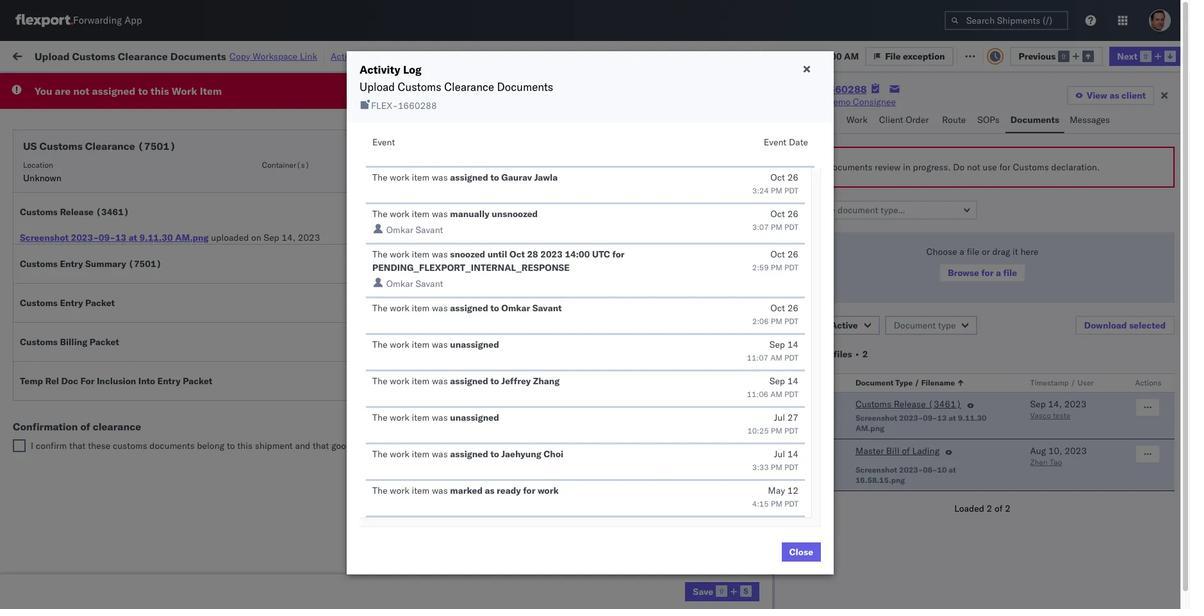 Task type: locate. For each thing, give the bounding box(es) containing it.
file for customs release (3461)
[[720, 206, 735, 218]]

1846748 down 3:07
[[750, 241, 789, 253]]

netherlands for 2nd schedule pickup from rotterdam, netherlands 'link' from the top
[[29, 586, 80, 597]]

13 for screenshot 2023-09-13 at 9.11.30 am.png uploaded on sep 14, 2023
[[115, 232, 126, 244]]

clearance down workitem button
[[85, 140, 135, 153]]

3 pdt, from the top
[[254, 185, 274, 197]]

sep down sep 14 11:07 am pdt at the right of the page
[[770, 375, 785, 387]]

for inside button
[[982, 267, 994, 279]]

1 horizontal spatial release
[[894, 399, 926, 410]]

5 test123456 from the top
[[892, 241, 946, 253]]

pdt inside jul 14 3:33 pm pdt
[[785, 463, 799, 472]]

2 vertical spatial abcdefg78456546
[[892, 382, 978, 394]]

1 vertical spatial release
[[894, 399, 926, 410]]

review
[[875, 162, 901, 173]]

1 vertical spatial 9.11.30
[[958, 414, 987, 423]]

0 vertical spatial 2130384
[[750, 552, 789, 563]]

1 vertical spatial file
[[1004, 267, 1018, 279]]

sep for 11:06
[[770, 375, 785, 387]]

4 schedule from the top
[[29, 213, 67, 224]]

14 for choi
[[788, 448, 799, 460]]

unsnoozed
[[492, 208, 538, 220]]

0 horizontal spatial numbers
[[806, 110, 838, 119]]

10:25
[[748, 426, 769, 436]]

0 horizontal spatial summary
[[85, 258, 126, 270]]

screenshot inside 'screenshot 2023-09-13 at 9.11.30 am.png'
[[856, 414, 898, 423]]

3 select file button from the top
[[683, 333, 743, 352]]

download selected
[[1085, 320, 1166, 331]]

0 horizontal spatial (3461)
[[96, 206, 129, 218]]

activity up "snooze"
[[360, 63, 401, 76]]

screenshot inside screenshot 2023-08-10 at 16.58.15.png
[[856, 465, 898, 475]]

9.11.30 right maeu9736123
[[958, 414, 987, 423]]

14, up teste
[[1049, 399, 1062, 410]]

8 was from the top
[[432, 448, 448, 460]]

item for jul 14 3:33 pm pdt
[[412, 448, 430, 460]]

inclusion
[[97, 376, 136, 387]]

los inside "link"
[[116, 354, 130, 365]]

pdt,
[[254, 129, 274, 140], [254, 157, 274, 168], [254, 185, 274, 197], [254, 241, 274, 253]]

1 horizontal spatial status
[[800, 320, 826, 331]]

0 vertical spatial schedule pickup from rotterdam, netherlands
[[29, 460, 166, 484]]

1 vertical spatial 2130384
[[750, 580, 789, 591]]

26
[[788, 172, 799, 183], [788, 208, 799, 220], [788, 249, 799, 260], [788, 302, 799, 314]]

pdt for sep 14 11:06 am pdt
[[785, 389, 799, 399]]

2 vertical spatial select file button
[[683, 333, 743, 352]]

flexport demo consignee down zhang
[[486, 411, 591, 422]]

1 vertical spatial flex-2130384
[[722, 580, 789, 591]]

document type / filename button
[[853, 376, 1005, 389]]

work left item
[[172, 85, 197, 97]]

snoozed
[[450, 249, 485, 260]]

None checkbox
[[13, 440, 26, 453], [803, 448, 816, 460], [13, 440, 26, 453], [803, 448, 816, 460]]

oct inside the snoozed until oct 28 2023 14:00 utc for pending_flexport_internal_response
[[510, 249, 525, 260]]

pm inside jul 14 3:33 pm pdt
[[771, 463, 783, 472]]

pdt right 2:06
[[785, 316, 799, 326]]

event for event date
[[764, 137, 787, 148]]

gaurav jawla down 'messages'
[[1055, 129, 1108, 140]]

4 11:59 pm pdt, nov 4, 2022 from the top
[[211, 241, 328, 253]]

13 inside 'screenshot 2023-09-13 at 9.11.30 am.png'
[[938, 414, 947, 423]]

08-
[[923, 465, 938, 475]]

0 horizontal spatial release
[[60, 206, 94, 218]]

screenshot for screenshot 2023-09-13 at 9.11.30 am.png uploaded on sep 14, 2023
[[20, 232, 69, 244]]

-
[[673, 439, 678, 450], [1116, 439, 1122, 450], [673, 467, 678, 479], [892, 495, 897, 507], [897, 495, 903, 507], [673, 523, 678, 535], [673, 580, 678, 591]]

a inside button
[[996, 267, 1001, 279]]

14 fcl from the top
[[429, 580, 445, 591]]

ceau7522281, hlxu6269489, hlxu8034992 up choose
[[806, 213, 1005, 224]]

location unknown
[[23, 160, 61, 184]]

pdt down 12
[[785, 499, 799, 509]]

0 vertical spatial select file button
[[683, 203, 743, 222]]

0 horizontal spatial customs release (3461)
[[20, 206, 129, 218]]

1 vertical spatial (3461)
[[929, 399, 962, 410]]

file for customs billing packet
[[720, 337, 735, 348]]

14, inside sep 14, 2023 vasco teste
[[1049, 399, 1062, 410]]

oct for oct 26 3:07 pm pdt
[[771, 208, 785, 220]]

0 horizontal spatial a
[[960, 246, 965, 258]]

2130387 down 4:15
[[750, 523, 789, 535]]

oct inside oct 26 2:59 pm pdt
[[771, 249, 785, 260]]

5 fcl from the top
[[429, 270, 445, 281]]

2023- inside screenshot 2023-08-10 at 16.58.15.png
[[900, 465, 923, 475]]

schedule delivery appointment link down confirmation of clearance
[[29, 438, 158, 450]]

schedule pickup from los angeles, ca link down upload customs clearance documents 'button'
[[29, 290, 186, 316]]

select file left oct 26 2:06 pm pdt
[[690, 297, 735, 309]]

0 vertical spatial select
[[690, 206, 718, 218]]

workitem
[[14, 105, 48, 114]]

4,
[[295, 129, 304, 140], [295, 157, 304, 168], [295, 185, 304, 197], [295, 241, 304, 253]]

flex-1889466 up flex-1893174
[[722, 382, 789, 394]]

1 vertical spatial work
[[172, 85, 197, 97]]

1 2130384 from the top
[[750, 552, 789, 563]]

schedule delivery appointment up us customs clearance (7501)
[[29, 128, 158, 139]]

upload up "snooze"
[[360, 80, 395, 94]]

9.11.30 inside 'screenshot 2023-09-13 at 9.11.30 am.png'
[[958, 414, 987, 423]]

2 26 from the top
[[788, 208, 799, 220]]

4 pdt from the top
[[785, 316, 799, 326]]

select file button for customs release (3461)
[[683, 203, 743, 222]]

1 horizontal spatial flex-1660288
[[791, 83, 867, 96]]

26 for oct 26 3:07 pm pdt
[[788, 208, 799, 220]]

jul
[[774, 412, 785, 423], [774, 448, 785, 460]]

1 select from the top
[[690, 206, 718, 218]]

1 2130387 from the top
[[750, 439, 789, 450]]

1 schedule delivery appointment button from the top
[[29, 127, 158, 141]]

3 select file from the top
[[690, 337, 735, 348]]

1 select file button from the top
[[683, 203, 743, 222]]

schedule delivery appointment for third schedule delivery appointment link from the top of the page
[[29, 325, 158, 337]]

1 vertical spatial flex-1660288
[[371, 100, 437, 111]]

1 vertical spatial as
[[485, 485, 495, 497]]

demo
[[827, 96, 851, 108], [521, 411, 545, 422]]

work down flexport demo consignee link
[[847, 114, 868, 126]]

lhuu7894563, uetu5238478 for confirm delivery
[[806, 382, 937, 394]]

7 resize handle column header from the left
[[785, 99, 800, 610]]

ceau7522281, hlxu6269489, hlxu8034992 down client order
[[806, 128, 1005, 140]]

1 horizontal spatial flexport demo consignee
[[791, 96, 896, 108]]

assigned for the work item was assigned to gaurav jawla
[[450, 172, 488, 183]]

hlxu8034992 down choose a file or drag it here
[[942, 269, 1005, 281]]

1 vertical spatial netherlands
[[29, 586, 80, 597]]

0 horizontal spatial file exception
[[885, 50, 945, 62]]

14, right uploaded
[[282, 232, 296, 244]]

1 horizontal spatial event
[[764, 137, 787, 148]]

6 ceau7522281, from the top
[[806, 269, 872, 281]]

5 was from the top
[[432, 339, 448, 350]]

temp rel doc for inclusion into entry packet
[[20, 376, 212, 387]]

0 vertical spatial packet
[[85, 297, 115, 309]]

6 was from the top
[[432, 375, 448, 387]]

schedule delivery appointment button up confirm pickup from los angeles, ca
[[29, 325, 158, 339]]

file up mbl/mawb
[[885, 50, 901, 62]]

hlxu6269489, up choose
[[875, 213, 940, 224]]

location
[[23, 160, 53, 170]]

pdt for oct 26 2:59 pm pdt
[[785, 263, 799, 272]]

schedule pickup from los angeles, ca link for third schedule pickup from los angeles, ca button from the bottom
[[29, 234, 186, 259]]

confirmation of clearance
[[13, 421, 141, 433]]

0 horizontal spatial :
[[93, 79, 95, 89]]

ca up customs entry packet at the left
[[29, 247, 42, 259]]

jul down jul 27 10:25 pm pdt
[[774, 448, 785, 460]]

uetu5238478
[[875, 297, 937, 309], [875, 326, 937, 337], [875, 354, 937, 365], [875, 382, 937, 394]]

lhuu7894563, uetu5238478 for confirm pickup from los angeles, ca
[[806, 354, 937, 365]]

customs
[[113, 440, 147, 452], [402, 440, 437, 452]]

schedule pickup from los angeles, ca link down workitem button
[[29, 149, 186, 175]]

2130387 down 10:25
[[750, 439, 789, 450]]

document type
[[894, 320, 956, 331]]

8 schedule from the top
[[29, 404, 67, 415]]

view as client button
[[1067, 86, 1155, 105]]

4 account from the top
[[637, 580, 670, 591]]

jul inside jul 27 10:25 pm pdt
[[774, 412, 785, 423]]

was for oct 26 3:24 pm pdt
[[432, 172, 448, 183]]

packet down upload customs clearance documents 'button'
[[85, 297, 115, 309]]

to down "pending_flexport_internal_response"
[[491, 302, 499, 314]]

2 lhuu7894563, uetu5238478 from the top
[[806, 326, 937, 337]]

1 vertical spatial 14
[[788, 375, 799, 387]]

0 horizontal spatial /
[[915, 378, 920, 388]]

hlxu8034992 down sops button
[[942, 156, 1005, 168]]

sep inside sep 14, 2023 vasco teste
[[1031, 399, 1046, 410]]

(7501) for us customs clearance (7501)
[[138, 140, 176, 153]]

dec up '6:00 am pst, dec 24, 2022'
[[270, 354, 287, 366]]

14 inside sep 14 11:06 am pdt
[[788, 375, 799, 387]]

item
[[200, 85, 222, 97]]

am inside sep 14 11:07 am pdt
[[771, 353, 783, 363]]

0 vertical spatial as
[[1110, 90, 1120, 101]]

jawla down messages button on the top right of the page
[[1086, 157, 1108, 168]]

view
[[1087, 90, 1108, 101]]

pdt right 2:59
[[785, 263, 799, 272]]

7 the from the top
[[372, 412, 388, 423]]

(3461)
[[96, 206, 129, 218], [929, 399, 962, 410]]

oct down oct 26 3:24 pm pdt
[[771, 208, 785, 220]]

1 vertical spatial flexport
[[486, 411, 519, 422]]

2023
[[298, 232, 320, 244], [541, 249, 563, 260], [1065, 399, 1087, 410], [303, 439, 325, 450], [1065, 446, 1087, 457]]

appointment up confirm pickup from los angeles, ca
[[105, 325, 158, 337]]

5 schedule pickup from los angeles, ca button from the top
[[29, 403, 186, 430]]

2 vertical spatial select
[[690, 337, 718, 348]]

save button
[[686, 583, 760, 602]]

pm inside may 12 4:15 pm pdt
[[771, 499, 783, 509]]

confirm for confirm delivery
[[29, 382, 62, 393]]

1 vertical spatial screenshot
[[856, 414, 898, 423]]

14 down oct 26 2:06 pm pdt
[[788, 339, 799, 350]]

that right and
[[313, 440, 329, 452]]

to for the work item was assigned to jaehyung choi
[[491, 448, 499, 460]]

for for documents review in progress. do not use for customs declaration.
[[1000, 162, 1011, 173]]

documents inside upload customs clearance documents
[[29, 275, 76, 287]]

(7501) down you are not assigned to this work item
[[138, 140, 176, 153]]

the work item was unassigned
[[372, 339, 499, 350], [372, 412, 499, 423]]

at up "upload customs clearance documents" link
[[129, 232, 137, 244]]

schedule delivery appointment
[[29, 128, 158, 139], [29, 213, 158, 224], [29, 325, 158, 337], [29, 438, 158, 450]]

at inside 'screenshot 2023-09-13 at 9.11.30 am.png'
[[949, 414, 956, 423]]

for inside the snoozed until oct 28 2023 14:00 utc for pending_flexport_internal_response
[[613, 249, 625, 260]]

selected
[[1130, 320, 1166, 331]]

1 pdt, from the top
[[254, 129, 274, 140]]

1 vertical spatial 09-
[[923, 414, 938, 423]]

4 fcl from the top
[[429, 241, 445, 253]]

1 / from the left
[[915, 378, 920, 388]]

2 horizontal spatial 2
[[1005, 503, 1011, 515]]

1 horizontal spatial 9.11.30
[[958, 414, 987, 423]]

1 horizontal spatial as
[[1110, 90, 1120, 101]]

choose a file or drag it here
[[927, 246, 1039, 258]]

1 vertical spatial 2130387
[[750, 467, 789, 479]]

event for event
[[372, 137, 395, 148]]

0 horizontal spatial that
[[69, 440, 86, 452]]

schedule pickup from los angeles, ca down workitem button
[[29, 150, 173, 174]]

1 horizontal spatial 14,
[[1049, 399, 1062, 410]]

pdt inside may 12 4:15 pm pdt
[[785, 499, 799, 509]]

pst, up '6:00 am pst, dec 24, 2022'
[[248, 354, 268, 366]]

1846748 up oct 26 3:24 pm pdt
[[750, 157, 789, 168]]

log
[[364, 50, 378, 62], [403, 63, 422, 76]]

oct for oct 26 2:59 pm pdt
[[771, 249, 785, 260]]

1 vertical spatial dec
[[271, 382, 288, 394]]

1 vertical spatial rotterdam,
[[121, 573, 166, 584]]

omkar savant down declaration.
[[1055, 185, 1112, 197]]

flex-2130387 button
[[702, 436, 791, 454], [702, 436, 791, 454], [702, 464, 791, 482], [702, 464, 791, 482], [702, 520, 791, 538], [702, 520, 791, 538]]

status for status : ready for work, blocked, in progress
[[70, 79, 93, 89]]

pst, for 4:00
[[248, 354, 268, 366]]

operator: gaurav jawla
[[661, 50, 756, 62]]

1 unassigned from the top
[[450, 339, 499, 350]]

schedule pickup from los angeles, ca link for 5th schedule pickup from los angeles, ca button
[[29, 403, 186, 429]]

4 1846748 from the top
[[750, 213, 789, 225]]

customs inside 'button'
[[61, 263, 97, 274]]

12 fcl from the top
[[429, 495, 445, 507]]

0 vertical spatial am.png
[[175, 232, 209, 244]]

appointment for third schedule delivery appointment link from the top of the page
[[105, 325, 158, 337]]

loaded
[[955, 503, 985, 515]]

unknown
[[23, 172, 61, 184]]

2 hlxu6269489, from the top
[[875, 156, 940, 168]]

file for customs entry packet
[[720, 297, 735, 309]]

1 vertical spatial 14,
[[1049, 399, 1062, 410]]

0 horizontal spatial 2
[[863, 349, 868, 360]]

3 resize handle column header from the left
[[379, 99, 394, 610]]

screenshot up master
[[856, 414, 898, 423]]

abcdefg78456546 up "document type / filename" button
[[892, 326, 978, 338]]

1 horizontal spatial a
[[996, 267, 1001, 279]]

1 vertical spatial customs release (3461)
[[856, 399, 962, 410]]

2 test123456 from the top
[[892, 157, 946, 168]]

2023- for screenshot 2023-08-10 at 16.58.15.png
[[900, 465, 923, 475]]

documents inside button
[[1011, 114, 1060, 126]]

1 vertical spatial activity
[[360, 63, 401, 76]]

angeles, inside "link"
[[132, 354, 168, 365]]

lhuu7894563, uetu5238478 for schedule pickup from los angeles, ca
[[806, 297, 937, 309]]

file left oct 26 2:06 pm pdt
[[720, 297, 735, 309]]

a right choose
[[960, 246, 965, 258]]

screenshot for screenshot 2023-09-13 at 9.11.30 am.png
[[856, 414, 898, 423]]

sep inside sep 14 11:06 am pdt
[[770, 375, 785, 387]]

pdt inside jul 27 10:25 pm pdt
[[785, 426, 799, 436]]

the work item was marked as ready for work
[[372, 485, 559, 497]]

26 inside oct 26 2:06 pm pdt
[[788, 302, 799, 314]]

activity log right link
[[331, 50, 378, 62]]

agen
[[1171, 439, 1191, 450]]

omkar savant up "the work item was" on the left of the page
[[386, 224, 443, 236]]

1 vertical spatial select file button
[[683, 294, 743, 313]]

release
[[60, 206, 94, 218], [894, 399, 926, 410]]

unassigned for jul 27
[[450, 412, 499, 423]]

0 vertical spatial nyku9743990
[[806, 551, 869, 563]]

forwarding app link
[[15, 14, 142, 27]]

tao
[[1050, 458, 1062, 467]]

deadline button
[[204, 102, 335, 115]]

this left in
[[151, 85, 169, 97]]

at inside screenshot 2023-08-10 at 16.58.15.png
[[949, 465, 956, 475]]

2023- down master bill of lading link
[[900, 465, 923, 475]]

oct 26 2:59 pm pdt
[[752, 249, 799, 272]]

1 vertical spatial schedule pickup from rotterdam, netherlands link
[[29, 572, 186, 598]]

pdt for jul 27 10:25 pm pdt
[[785, 426, 799, 436]]

0 vertical spatial flex-1660288
[[791, 83, 867, 96]]

26 inside oct 26 2:59 pm pdt
[[788, 249, 799, 260]]

client
[[880, 114, 904, 126]]

mode button
[[394, 102, 466, 115]]

1 nyku9743990 from the top
[[806, 551, 869, 563]]

lhuu7894563, for confirm delivery
[[806, 382, 873, 394]]

appointment
[[105, 128, 158, 139], [105, 213, 158, 224], [105, 325, 158, 337], [105, 438, 158, 450]]

sep inside sep 14 11:07 am pdt
[[770, 339, 785, 350]]

upload inside upload customs clearance documents
[[29, 263, 59, 274]]

1 vertical spatial nyku9743990
[[806, 580, 869, 591]]

26 up sep 14 11:07 am pdt at the right of the page
[[788, 302, 799, 314]]

flex-2130387 up may
[[722, 467, 789, 479]]

oct inside oct 26 2:06 pm pdt
[[771, 302, 785, 314]]

1 4, from the top
[[295, 129, 304, 140]]

flex-2130384 button
[[702, 548, 791, 566], [702, 548, 791, 566], [702, 577, 791, 595], [702, 577, 791, 595]]

ca inside "link"
[[170, 354, 182, 365]]

0 vertical spatial confirm
[[29, 354, 62, 365]]

09- inside 'screenshot 2023-09-13 at 9.11.30 am.png'
[[923, 414, 938, 423]]

0 horizontal spatial 1660288
[[398, 100, 437, 111]]

(7501) for customs entry summary (7501)
[[128, 258, 162, 270]]

2 schedule delivery appointment button from the top
[[29, 212, 158, 226]]

the for sep 14 11:07 am pdt
[[372, 339, 388, 350]]

pdt for may 12 4:15 pm pdt
[[785, 499, 799, 509]]

3 11:59 from the top
[[211, 185, 236, 197]]

of for loaded 2 of 2
[[995, 503, 1003, 515]]

was
[[432, 172, 448, 183], [432, 208, 448, 220], [432, 249, 448, 260], [432, 302, 448, 314], [432, 339, 448, 350], [432, 375, 448, 387], [432, 412, 448, 423], [432, 448, 448, 460], [432, 485, 448, 497]]

3 schedule pickup from los angeles, ca button from the top
[[29, 234, 186, 261]]

2 customs from the left
[[402, 440, 437, 452]]

pickup inside "link"
[[65, 354, 92, 365]]

ceau7522281, hlxu6269489, hlxu8034992 down "in"
[[806, 185, 1005, 196]]

4 hlxu8034992 from the top
[[942, 213, 1005, 224]]

6:00
[[211, 382, 230, 394]]

2 vertical spatial pst,
[[248, 439, 268, 450]]

am.png inside 'screenshot 2023-09-13 at 9.11.30 am.png'
[[856, 424, 885, 433]]

14 inside jul 14 3:33 pm pdt
[[788, 448, 799, 460]]

aug left 19,
[[782, 50, 799, 62]]

1 item from the top
[[412, 172, 430, 183]]

pdt for sep 14 11:07 am pdt
[[785, 353, 799, 363]]

1 horizontal spatial upload customs clearance documents
[[360, 80, 554, 94]]

as inside button
[[1110, 90, 1120, 101]]

to left jeffrey
[[491, 375, 499, 387]]

the work item was assigned to gaurav jawla
[[372, 172, 558, 183]]

oct 26 3:24 pm pdt
[[752, 172, 799, 196]]

pdt inside sep 14 11:06 am pdt
[[785, 389, 799, 399]]

rotterdam, for 2nd schedule pickup from rotterdam, netherlands button from the top
[[121, 573, 166, 584]]

ceau7522281, hlxu6269489, hlxu8034992
[[806, 128, 1005, 140], [806, 156, 1005, 168], [806, 185, 1005, 196], [806, 213, 1005, 224], [806, 241, 1005, 253], [806, 269, 1005, 281]]

batch action button
[[1098, 46, 1182, 65]]

am.png up master
[[856, 424, 885, 433]]

0 vertical spatial schedule pickup from rotterdam, netherlands button
[[29, 459, 186, 486]]

of inside master bill of lading link
[[902, 446, 910, 457]]

packet
[[85, 297, 115, 309], [90, 337, 119, 348], [183, 376, 212, 387]]

3 2130387 from the top
[[750, 523, 789, 535]]

2023- up customs entry summary (7501)
[[71, 232, 99, 244]]

1 the work item was unassigned from the top
[[372, 339, 499, 350]]

import work
[[109, 50, 163, 61]]

0 vertical spatial gvcu5265864
[[806, 439, 870, 450]]

2 for ∙
[[863, 349, 868, 360]]

item for oct 26 3:24 pm pdt
[[412, 172, 430, 183]]

to left blocked,
[[138, 85, 148, 97]]

0 horizontal spatial 9.11.30
[[140, 232, 173, 244]]

confirm inside "link"
[[29, 354, 62, 365]]

lagerfeld
[[699, 439, 738, 450], [699, 467, 738, 479], [699, 523, 738, 535], [699, 580, 738, 591]]

schedule delivery appointment up confirm pickup from los angeles, ca
[[29, 325, 158, 337]]

2 the work item was unassigned from the top
[[372, 412, 499, 423]]

demo down flex-1660288 link
[[827, 96, 851, 108]]

nov for fourth schedule delivery appointment link from the bottom of the page
[[277, 129, 293, 140]]

to
[[138, 85, 148, 97], [491, 172, 499, 183], [491, 302, 499, 314], [491, 375, 499, 387], [227, 440, 235, 452], [491, 448, 499, 460]]

pdt inside oct 26 3:24 pm pdt
[[785, 186, 799, 196]]

status left "ready"
[[70, 79, 93, 89]]

delivery for 11:59
[[70, 128, 103, 139]]

pickup for 2nd schedule pickup from rotterdam, netherlands button from the top
[[70, 573, 97, 584]]

0 vertical spatial unassigned
[[450, 339, 499, 350]]

0 vertical spatial 09-
[[99, 232, 115, 244]]

forwarding app
[[73, 14, 142, 27]]

2 ocean fcl from the top
[[400, 185, 445, 197]]

26 inside oct 26 3:07 pm pdt
[[788, 208, 799, 220]]

customs down the clearance
[[113, 440, 147, 452]]

0 vertical spatial flex-2130384
[[722, 552, 789, 563]]

1 1846748 from the top
[[750, 129, 789, 140]]

ocean fcl
[[400, 157, 445, 168], [400, 185, 445, 197], [400, 213, 445, 225], [400, 241, 445, 253], [400, 270, 445, 281], [400, 298, 445, 309], [400, 326, 445, 338], [400, 382, 445, 394], [400, 411, 445, 422], [400, 439, 445, 450], [400, 467, 445, 479], [400, 495, 445, 507], [400, 523, 445, 535], [400, 580, 445, 591]]

09- for screenshot 2023-09-13 at 9.11.30 am.png uploaded on sep 14, 2023
[[99, 232, 115, 244]]

numbers inside container numbers
[[806, 110, 838, 119]]

4 schedule pickup from los angeles, ca link from the top
[[29, 290, 186, 316]]

appointment for 1st schedule delivery appointment link from the bottom
[[105, 438, 158, 450]]

1 14 from the top
[[788, 339, 799, 350]]

0 horizontal spatial upload customs clearance documents
[[29, 263, 140, 287]]

1846748 up oct 26 2:06 pm pdt
[[750, 270, 789, 281]]

file exception
[[971, 50, 1031, 61], [885, 50, 945, 62]]

4:00 pm pst, dec 23, 2022
[[211, 354, 328, 366]]

schedule delivery appointment link
[[29, 127, 158, 140], [29, 212, 158, 225], [29, 325, 158, 338], [29, 438, 158, 450]]

flex-1889466 up 2:06
[[722, 298, 789, 309]]

item
[[412, 172, 430, 183], [412, 208, 430, 220], [412, 249, 430, 260], [412, 302, 430, 314], [412, 339, 430, 350], [412, 375, 430, 387], [412, 412, 430, 423], [412, 448, 430, 460], [412, 485, 430, 497]]

None checkbox
[[803, 377, 816, 390], [803, 401, 816, 414], [803, 377, 816, 390], [803, 401, 816, 414]]

0 vertical spatial dec
[[270, 354, 287, 366]]

nyku9743990 down abcd1234560
[[806, 551, 869, 563]]

3 ceau7522281, hlxu6269489, hlxu8034992 from the top
[[806, 185, 1005, 196]]

oct inside oct 26 3:07 pm pdt
[[771, 208, 785, 220]]

uetu5238478 up document type / filename
[[875, 354, 937, 365]]

0 horizontal spatial this
[[151, 85, 169, 97]]

dec
[[270, 354, 287, 366], [271, 382, 288, 394]]

actions down selected
[[1136, 378, 1162, 388]]

4 schedule delivery appointment from the top
[[29, 438, 158, 450]]

pm inside oct 26 3:24 pm pdt
[[771, 186, 783, 196]]

pickup for first schedule pickup from rotterdam, netherlands button from the top of the page
[[70, 460, 97, 472]]

screenshot up customs entry summary (7501)
[[20, 232, 69, 244]]

0 vertical spatial select file
[[690, 206, 735, 218]]

26 down oct 26 3:24 pm pdt
[[788, 208, 799, 220]]

9 ocean fcl from the top
[[400, 411, 445, 422]]

schedule pickup from los angeles, ca button down upload customs clearance documents 'button'
[[29, 290, 186, 317]]

log inside activity log button
[[364, 50, 378, 62]]

select file for customs release (3461)
[[690, 206, 735, 218]]

jaehyung
[[1055, 439, 1093, 450], [502, 448, 542, 460]]

confirm for confirm pickup from los angeles, ca
[[29, 354, 62, 365]]

1 vertical spatial select file
[[690, 297, 735, 309]]

next
[[1118, 50, 1138, 62]]

2 pdt from the top
[[785, 222, 799, 232]]

1 horizontal spatial 09-
[[923, 414, 938, 423]]

2 vertical spatial work
[[847, 114, 868, 126]]

0 horizontal spatial exception
[[903, 50, 945, 62]]

4 flex-1889466 from the top
[[722, 382, 789, 394]]

msdu7304509
[[806, 410, 872, 422]]

2023 inside the snoozed until oct 28 2023 14:00 utc for pending_flexport_internal_response
[[541, 249, 563, 260]]

8 resize handle column header from the left
[[870, 99, 885, 610]]

1 vertical spatial flex-2130387
[[722, 467, 789, 479]]

4 hlxu6269489, from the top
[[875, 213, 940, 224]]

lhuu7894563, for confirm pickup from los angeles, ca
[[806, 354, 873, 365]]

2 1889466 from the top
[[750, 326, 789, 338]]

hlxu6269489,
[[875, 128, 940, 140], [875, 156, 940, 168], [875, 185, 940, 196], [875, 213, 940, 224], [875, 241, 940, 253], [875, 269, 940, 281]]

bill
[[887, 446, 900, 457]]

0 vertical spatial 14
[[788, 339, 799, 350]]

0 vertical spatial 14,
[[282, 232, 296, 244]]

oct inside oct 26 3:24 pm pdt
[[771, 172, 785, 183]]

pickup for 1st schedule pickup from los angeles, ca button from the top of the page
[[70, 150, 97, 161]]

progress.
[[913, 162, 951, 173]]

26 inside oct 26 3:24 pm pdt
[[788, 172, 799, 183]]

to up unsnoozed on the left top
[[491, 172, 499, 183]]

2 2130387 from the top
[[750, 467, 789, 479]]

2 vertical spatial upload
[[29, 263, 59, 274]]

numbers inside button
[[938, 105, 970, 114]]

2 select from the top
[[690, 297, 718, 309]]

Generate document type... text field
[[791, 201, 978, 220]]

pm inside oct 26 3:07 pm pdt
[[771, 222, 783, 232]]

the work item was unassigned up cleared at bottom left
[[372, 412, 499, 423]]

4 lhuu7894563, from the top
[[806, 382, 873, 394]]

appointment down the clearance
[[105, 438, 158, 450]]

screenshot
[[20, 232, 69, 244], [856, 414, 898, 423], [856, 465, 898, 475]]

schedule delivery appointment button up screenshot 2023-09-13 at 9.11.30 am.png link on the left top of the page
[[29, 212, 158, 226]]

6 schedule from the top
[[29, 291, 67, 302]]

1 : from the left
[[93, 79, 95, 89]]

pdt inside oct 26 2:59 pm pdt
[[785, 263, 799, 272]]

2 that from the left
[[313, 440, 329, 452]]

of right bill
[[902, 446, 910, 457]]

maeu9408431 down 'screenshot 2023-09-13 at 9.11.30 am.png'
[[892, 439, 956, 450]]

6 flex-1846748 from the top
[[722, 270, 789, 281]]

maeu9408431
[[892, 439, 956, 450], [892, 467, 956, 479]]

pickup for second schedule pickup from los angeles, ca button from the top of the page
[[70, 178, 97, 189]]

6 the from the top
[[372, 375, 388, 387]]

10
[[938, 465, 947, 475]]

1 vertical spatial entry
[[60, 297, 83, 309]]

document for document type / filename
[[856, 378, 894, 388]]

a down drag
[[996, 267, 1001, 279]]

4 flex-1846748 from the top
[[722, 213, 789, 225]]

select file button for customs billing packet
[[683, 333, 743, 352]]

at down filename
[[949, 414, 956, 423]]

status active
[[800, 320, 858, 331]]

3 was from the top
[[432, 249, 448, 260]]

0 horizontal spatial of
[[80, 421, 90, 433]]

flex-1846748 up oct 26 2:06 pm pdt
[[722, 270, 789, 281]]

declaration.
[[1052, 162, 1100, 173]]

jul inside jul 14 3:33 pm pdt
[[774, 448, 785, 460]]

3 account from the top
[[637, 523, 670, 535]]

pdt inside oct 26 3:07 pm pdt
[[785, 222, 799, 232]]

release up maeu9736123
[[894, 399, 926, 410]]

of for master bill of lading
[[902, 446, 910, 457]]

los up inclusion at the bottom left of page
[[116, 354, 130, 365]]

dec for 24,
[[271, 382, 288, 394]]

flex-1889466 button
[[702, 295, 791, 313], [702, 295, 791, 313], [702, 323, 791, 341], [702, 323, 791, 341], [702, 351, 791, 369], [702, 351, 791, 369], [702, 379, 791, 397], [702, 379, 791, 397]]

0 vertical spatial 13
[[115, 232, 126, 244]]

message (1)
[[173, 50, 225, 61]]

file exception up mbl/mawb
[[885, 50, 945, 62]]

0 vertical spatial flex-2130387
[[722, 439, 789, 450]]

lhuu7894563, uetu5238478 up type
[[806, 354, 937, 365]]

1 confirm from the top
[[29, 354, 62, 365]]

delivery
[[70, 128, 103, 139], [70, 213, 103, 224], [70, 325, 103, 337], [65, 382, 98, 393], [70, 438, 103, 450]]

delivery for 8:30
[[70, 438, 103, 450]]

schedule pickup from los angeles, ca up "upload customs clearance documents" link
[[29, 234, 173, 259]]

pdt inside oct 26 2:06 pm pdt
[[785, 316, 799, 326]]

los down us customs clearance (7501)
[[121, 178, 135, 189]]

flex-1846748
[[722, 129, 789, 140], [722, 157, 789, 168], [722, 185, 789, 197], [722, 213, 789, 225], [722, 241, 789, 253], [722, 270, 789, 281]]

205 on track
[[295, 50, 348, 61]]

hlxu8034992 down documents review in progress. do not use for customs declaration.
[[942, 185, 1005, 196]]

3 hlxu8034992 from the top
[[942, 185, 1005, 196]]

packet for customs billing packet
[[90, 337, 119, 348]]

pdt inside sep 14 11:07 am pdt
[[785, 353, 799, 363]]

0 vertical spatial omkar savant
[[1055, 185, 1112, 197]]

1 horizontal spatial flexport
[[791, 96, 825, 108]]

gvcu5265864
[[806, 439, 870, 450], [806, 467, 870, 478], [806, 523, 870, 535]]

ceau7522281,
[[806, 128, 872, 140], [806, 156, 872, 168], [806, 185, 872, 196], [806, 213, 872, 224], [806, 241, 872, 253], [806, 269, 872, 281]]

dec for 23,
[[270, 354, 287, 366]]

5 schedule pickup from los angeles, ca link from the top
[[29, 403, 186, 429]]

2023- inside 'screenshot 2023-09-13 at 9.11.30 am.png'
[[900, 414, 923, 423]]

09-
[[99, 232, 115, 244], [923, 414, 938, 423]]

schedule pickup from los angeles, ca down us customs clearance (7501)
[[29, 178, 173, 202]]

the for sep 14 11:06 am pdt
[[372, 375, 388, 387]]

summary inside summary button
[[796, 114, 834, 126]]

nov for schedule pickup from los angeles, ca link corresponding to second schedule pickup from los angeles, ca button from the top of the page
[[277, 185, 293, 197]]

Search Shipments (/) text field
[[945, 11, 1069, 30]]

pm inside oct 26 2:59 pm pdt
[[771, 263, 783, 272]]

file left sep 14 11:07 am pdt at the right of the page
[[720, 337, 735, 348]]

3 integration from the top
[[571, 523, 615, 535]]

resize handle column header
[[187, 99, 203, 610], [333, 99, 348, 610], [379, 99, 394, 610], [464, 99, 479, 610], [549, 99, 564, 610], [680, 99, 695, 610], [785, 99, 800, 610], [870, 99, 885, 610], [1033, 99, 1049, 610], [1119, 99, 1134, 610], [1158, 99, 1173, 610]]

2 11:59 pm pdt, nov 4, 2022 from the top
[[211, 157, 328, 168]]

document type button
[[885, 316, 978, 335]]

2 netherlands from the top
[[29, 586, 80, 597]]

item for oct 26 2:06 pm pdt
[[412, 302, 430, 314]]

1 vertical spatial a
[[996, 267, 1001, 279]]

5 ocean fcl from the top
[[400, 270, 445, 281]]

0 horizontal spatial event
[[372, 137, 395, 148]]

3 lhuu7894563, from the top
[[806, 354, 873, 365]]

2 vertical spatial gvcu5265864
[[806, 523, 870, 535]]

0 vertical spatial activity log
[[331, 50, 378, 62]]

11:06
[[747, 389, 769, 399]]

abcdefg78456546 for schedule pickup from los angeles, ca
[[892, 298, 978, 309]]

workspace
[[253, 50, 298, 62]]

not right do
[[967, 162, 981, 173]]

schedule pickup from los angeles, ca button down us customs clearance (7501)
[[29, 177, 186, 204]]

8:30 pm pst, jan 23, 2023
[[211, 439, 325, 450]]

4 11:59 from the top
[[211, 241, 236, 253]]

1 netherlands from the top
[[29, 473, 80, 484]]

0 horizontal spatial status
[[70, 79, 93, 89]]

1 appointment from the top
[[105, 128, 158, 139]]

1 nov from the top
[[277, 129, 293, 140]]

pickup for confirm pickup from los angeles, ca button
[[65, 354, 92, 365]]



Task type: vqa. For each thing, say whether or not it's contained in the screenshot.
on
yes



Task type: describe. For each thing, give the bounding box(es) containing it.
jawla down 'messages'
[[1086, 129, 1108, 140]]

pdt for oct 26 3:24 pm pdt
[[785, 186, 799, 196]]

uploaded
[[791, 349, 832, 360]]

14 for zhang
[[788, 375, 799, 387]]

3 11:59 pm pdt, nov 4, 2022 from the top
[[211, 185, 328, 197]]

sep for 2023
[[1031, 399, 1046, 410]]

file inside browse for a file button
[[1004, 267, 1018, 279]]

jul for jul 14
[[774, 448, 785, 460]]

12:00
[[817, 50, 842, 62]]

confirm delivery
[[29, 382, 98, 393]]

los down workitem button
[[121, 150, 135, 161]]

14 inside sep 14 11:07 am pdt
[[788, 339, 799, 350]]

0 horizontal spatial not
[[73, 85, 89, 97]]

los up "upload customs clearance documents" link
[[121, 234, 135, 246]]

7 schedule from the top
[[29, 325, 67, 337]]

0 vertical spatial work
[[140, 50, 163, 61]]

2 11:59 from the top
[[211, 157, 236, 168]]

download selected button
[[1076, 316, 1175, 335]]

1 fcl from the top
[[429, 157, 445, 168]]

9 fcl from the top
[[429, 411, 445, 422]]

oct 26 3:07 pm pdt
[[752, 208, 799, 232]]

1 karl from the top
[[681, 439, 697, 450]]

due
[[763, 50, 779, 62]]

4 resize handle column header from the left
[[464, 99, 479, 610]]

1 vertical spatial summary
[[85, 258, 126, 270]]

0 vertical spatial of
[[80, 421, 90, 433]]

entry for packet
[[60, 297, 83, 309]]

confirm delivery button
[[29, 381, 98, 395]]

savant down 28
[[533, 302, 562, 314]]

sops
[[978, 114, 1000, 126]]

1 vertical spatial 1660288
[[398, 100, 437, 111]]

am right the 12:00
[[844, 50, 859, 62]]

2 nov from the top
[[277, 157, 293, 168]]

10 fcl from the top
[[429, 439, 445, 450]]

0 horizontal spatial jaehyung
[[502, 448, 542, 460]]

filtered
[[13, 79, 44, 90]]

omkar savant for manually unsnoozed
[[386, 224, 443, 236]]

entry for summary
[[60, 258, 83, 270]]

pdt for oct 26 3:07 pm pdt
[[785, 222, 799, 232]]

previous button
[[1010, 46, 1104, 66]]

download
[[1085, 320, 1127, 331]]

1 horizontal spatial customs release (3461)
[[856, 399, 962, 410]]

omkar down declaration.
[[1055, 185, 1082, 197]]

26 for oct 26 2:59 pm pdt
[[788, 249, 799, 260]]

5 schedule from the top
[[29, 234, 67, 246]]

from inside "link"
[[95, 354, 113, 365]]

vasco
[[1031, 411, 1052, 421]]

0 vertical spatial aug
[[782, 50, 799, 62]]

4 test123456 from the top
[[892, 213, 946, 225]]

2 lagerfeld from the top
[[699, 467, 738, 479]]

1 ocean fcl from the top
[[400, 157, 445, 168]]

5 ceau7522281, hlxu6269489, hlxu8034992 from the top
[[806, 241, 1005, 253]]

0 horizontal spatial choi
[[544, 448, 564, 460]]

i confirm that these customs documents belong to this shipment and that goods have been customs cleared
[[31, 440, 469, 452]]

active
[[831, 320, 858, 331]]

2023- for screenshot 2023-09-13 at 9.11.30 am.png uploaded on sep 14, 2023
[[71, 232, 99, 244]]

0 vertical spatial a
[[960, 246, 965, 258]]

pm inside oct 26 2:06 pm pdt
[[771, 316, 783, 326]]

2 ceau7522281, hlxu6269489, hlxu8034992 from the top
[[806, 156, 1005, 168]]

1 schedule pickup from los angeles, ca from the top
[[29, 150, 173, 174]]

the for jul 27 10:25 pm pdt
[[372, 412, 388, 423]]

the for oct 26 3:24 pm pdt
[[372, 172, 388, 183]]

the for oct 26 2:06 pm pdt
[[372, 302, 388, 314]]

may 12 4:15 pm pdt
[[752, 485, 799, 509]]

ca up i
[[29, 416, 42, 428]]

12
[[788, 485, 799, 497]]

omkar up "the work item was" on the left of the page
[[386, 224, 413, 236]]

1 that from the left
[[69, 440, 86, 452]]

26 for oct 26 2:06 pm pdt
[[788, 302, 799, 314]]

4 4, from the top
[[295, 241, 304, 253]]

0 vertical spatial on
[[314, 50, 325, 61]]

0 vertical spatial flexport
[[791, 96, 825, 108]]

nov for third schedule pickup from los angeles, ca button from the bottom schedule pickup from los angeles, ca link
[[277, 241, 293, 253]]

2 schedule pickup from los angeles, ca from the top
[[29, 178, 173, 202]]

2 vertical spatial entry
[[157, 376, 181, 387]]

the work item was unassigned for jul
[[372, 412, 499, 423]]

route
[[943, 114, 966, 126]]

2023 inside aug 10, 2023 zhen tao
[[1065, 446, 1087, 457]]

2 flex-2130387 from the top
[[722, 467, 789, 479]]

0 vertical spatial upload
[[35, 50, 70, 63]]

aug 10, 2023 zhen tao
[[1031, 446, 1087, 467]]

10 ocean fcl from the top
[[400, 439, 445, 450]]

4 schedule pickup from los angeles, ca button from the top
[[29, 290, 186, 317]]

2 karl from the top
[[681, 467, 697, 479]]

us
[[23, 140, 37, 153]]

you are not assigned to this work item
[[35, 85, 222, 97]]

6 test123456 from the top
[[892, 270, 946, 281]]

2 flex-2130384 from the top
[[722, 580, 789, 591]]

4 integration test account - karl lagerfeld from the top
[[571, 580, 738, 591]]

at left risk
[[255, 50, 263, 61]]

0 horizontal spatial file
[[967, 246, 980, 258]]

1 hlxu6269489, from the top
[[875, 128, 940, 140]]

3 4, from the top
[[295, 185, 304, 197]]

2 / from the left
[[1071, 378, 1076, 388]]

3 item from the top
[[412, 249, 430, 260]]

1 vertical spatial flexport demo consignee
[[486, 411, 591, 422]]

do
[[954, 162, 965, 173]]

3 flex-1889466 from the top
[[722, 354, 789, 366]]

los up the clearance
[[121, 404, 135, 415]]

13 for screenshot 2023-09-13 at 9.11.30 am.png
[[938, 414, 947, 423]]

item for may 12 4:15 pm pdt
[[412, 485, 430, 497]]

1 account from the top
[[637, 439, 670, 450]]

1 integration test account - karl lagerfeld from the top
[[571, 439, 738, 450]]

1 horizontal spatial demo
[[827, 96, 851, 108]]

appointment for 3rd schedule delivery appointment link from the bottom
[[105, 213, 158, 224]]

8 ocean fcl from the top
[[400, 382, 445, 394]]

3 schedule pickup from los angeles, ca from the top
[[29, 234, 173, 259]]

14 ocean fcl from the top
[[400, 580, 445, 591]]

assigned for the work item was assigned to omkar savant
[[450, 302, 488, 314]]

2 for of
[[1005, 503, 1011, 515]]

1 horizontal spatial file exception
[[971, 50, 1031, 61]]

copy workspace link button
[[230, 50, 317, 62]]

2 integration from the top
[[571, 467, 615, 479]]

summary button
[[791, 108, 842, 133]]

schedule pickup from los angeles, ca link for second schedule pickup from los angeles, ca button from the top of the page
[[29, 177, 186, 203]]

9 schedule from the top
[[29, 438, 67, 450]]

file down search shipments (/) text box
[[971, 50, 987, 61]]

1 horizontal spatial 1660288
[[823, 83, 867, 96]]

3 gvcu5265864 from the top
[[806, 523, 870, 535]]

select file button for customs entry packet
[[683, 294, 743, 313]]

1 vertical spatial on
[[251, 232, 262, 244]]

jeffrey
[[502, 375, 531, 387]]

jul 27 10:25 pm pdt
[[748, 412, 799, 436]]

you
[[35, 85, 52, 97]]

document for document type
[[894, 320, 936, 331]]

5 flex-1846748 from the top
[[722, 241, 789, 253]]

filtered by:
[[13, 79, 59, 90]]

link
[[300, 50, 317, 62]]

16.58.15.png
[[856, 476, 905, 485]]

savant down declaration.
[[1085, 185, 1112, 197]]

3:24
[[752, 186, 769, 196]]

4 1889466 from the top
[[750, 382, 789, 394]]

1 vertical spatial consignee
[[548, 411, 591, 422]]

14:00
[[565, 249, 590, 260]]

date
[[789, 137, 808, 148]]

2 flex-1889466 from the top
[[722, 326, 789, 338]]

confirmation
[[13, 421, 78, 433]]

gaurav left the due
[[700, 50, 730, 62]]

save
[[693, 586, 714, 598]]

schedule delivery appointment for fourth schedule delivery appointment link from the bottom of the page
[[29, 128, 158, 139]]

status for status active
[[800, 320, 826, 331]]

upload customs clearance documents inside 'button'
[[29, 263, 140, 287]]

2 horizontal spatial work
[[847, 114, 868, 126]]

2 uetu5238478 from the top
[[875, 326, 937, 337]]

clearance up mode button
[[444, 80, 494, 94]]

3 test123456 from the top
[[892, 185, 946, 197]]

1 vertical spatial demo
[[521, 411, 545, 422]]

6 fcl from the top
[[429, 298, 445, 309]]

am.png for screenshot 2023-09-13 at 9.11.30 am.png
[[856, 424, 885, 433]]

3 the from the top
[[372, 249, 388, 260]]

1 vertical spatial actions
[[1136, 378, 1162, 388]]

confirm delivery link
[[29, 381, 98, 394]]

confirm
[[36, 440, 67, 452]]

sep 14 11:07 am pdt
[[747, 339, 799, 363]]

gaurav down hbl
[[502, 172, 532, 183]]

for for the work item was marked as ready for work
[[523, 485, 536, 497]]

am.png for screenshot 2023-09-13 at 9.11.30 am.png uploaded on sep 14, 2023
[[175, 232, 209, 244]]

sep right uploaded
[[264, 232, 279, 244]]

customs release (3461) link
[[856, 398, 962, 414]]

us customs clearance (7501)
[[23, 140, 176, 153]]

event date
[[764, 137, 808, 148]]

0 horizontal spatial flex-1660288
[[371, 100, 437, 111]]

11 schedule from the top
[[29, 573, 67, 584]]

1 ceau7522281, hlxu6269489, hlxu8034992 from the top
[[806, 128, 1005, 140]]

9 resize handle column header from the left
[[1033, 99, 1049, 610]]

28
[[527, 249, 538, 260]]

the for may 12 4:15 pm pdt
[[372, 485, 388, 497]]

hbl
[[501, 160, 516, 170]]

flex-1662119
[[722, 495, 789, 507]]

0 horizontal spatial flexport
[[486, 411, 519, 422]]

1 horizontal spatial jaehyung
[[1055, 439, 1093, 450]]

here
[[1021, 246, 1039, 258]]

packet for customs entry packet
[[85, 297, 115, 309]]

1 horizontal spatial exception
[[989, 50, 1031, 61]]

1 flex-1889466 from the top
[[722, 298, 789, 309]]

1 vertical spatial activity log
[[360, 63, 422, 76]]

1 horizontal spatial log
[[403, 63, 422, 76]]

activity inside activity log button
[[331, 50, 361, 62]]

pm inside jul 27 10:25 pm pdt
[[771, 426, 783, 436]]

action
[[1146, 50, 1174, 61]]

2 resize handle column header from the left
[[333, 99, 348, 610]]

these
[[88, 440, 110, 452]]

los down upload customs clearance documents 'button'
[[121, 291, 135, 302]]

screenshot for screenshot 2023-08-10 at 16.58.15.png
[[856, 465, 898, 475]]

rotterdam, for first schedule pickup from rotterdam, netherlands button from the top of the page
[[121, 460, 166, 472]]

2 account from the top
[[637, 467, 670, 479]]

1 horizontal spatial work
[[172, 85, 197, 97]]

11 fcl from the top
[[429, 467, 445, 479]]

11 resize handle column header from the left
[[1158, 99, 1173, 610]]

may
[[768, 485, 785, 497]]

uetu5238478 for confirm delivery
[[875, 382, 937, 394]]

3 1846748 from the top
[[750, 185, 789, 197]]

until
[[488, 249, 507, 260]]

(1)
[[209, 50, 225, 61]]

for left "work,"
[[123, 79, 134, 89]]

pickup for 4th schedule pickup from los angeles, ca button from the top of the page
[[70, 291, 97, 302]]

lhuu7894563, for schedule pickup from los angeles, ca
[[806, 297, 873, 309]]

origin
[[1144, 439, 1168, 450]]

ca up customs billing packet
[[29, 304, 42, 315]]

to for the work item was assigned to omkar savant
[[491, 302, 499, 314]]

0 vertical spatial actions
[[1142, 105, 1168, 114]]

browse for a file
[[948, 267, 1018, 279]]

1 horizontal spatial this
[[237, 440, 253, 452]]

Search Work text field
[[759, 46, 899, 65]]

due aug 19, 12:00 am
[[763, 50, 859, 62]]

omkar down "the work item was" on the left of the page
[[386, 278, 413, 289]]

mbl/mawb numbers
[[892, 105, 970, 114]]

2 schedule pickup from rotterdam, netherlands from the top
[[29, 573, 166, 597]]

schedule pickup from los angeles, ca link for 1st schedule pickup from los angeles, ca button from the top of the page
[[29, 149, 186, 175]]

8:30
[[211, 439, 230, 450]]

26 for oct 26 3:24 pm pdt
[[788, 172, 799, 183]]

close button
[[782, 543, 821, 562]]

hbl number(s)
[[501, 160, 559, 170]]

2 nyku9743990 from the top
[[806, 580, 869, 591]]

assigned up workitem button
[[92, 85, 136, 97]]

1 integration from the top
[[571, 439, 615, 450]]

document type / filename
[[856, 378, 955, 388]]

2023 inside sep 14, 2023 vasco teste
[[1065, 399, 1087, 410]]

was for may 12 4:15 pm pdt
[[432, 485, 448, 497]]

master bill of lading link
[[856, 445, 940, 460]]

drag
[[993, 246, 1011, 258]]

to right belong
[[227, 440, 235, 452]]

import
[[109, 50, 138, 61]]

schedule pickup from los angeles, ca link for 4th schedule pickup from los angeles, ca button from the top of the page
[[29, 290, 186, 316]]

0 vertical spatial release
[[60, 206, 94, 218]]

3 integration test account - karl lagerfeld from the top
[[571, 523, 738, 535]]

1 resize handle column header from the left
[[187, 99, 203, 610]]

sep for 11:07
[[770, 339, 785, 350]]

messages
[[1070, 114, 1111, 126]]

23, for 2023
[[287, 439, 301, 450]]

at for screenshot 2023-09-13 at 9.11.30 am.png uploaded on sep 14, 2023
[[129, 232, 137, 244]]

5 ceau7522281, from the top
[[806, 241, 872, 253]]

3 schedule delivery appointment button from the top
[[29, 325, 158, 339]]

0 vertical spatial (3461)
[[96, 206, 129, 218]]

1 gaurav jawla from the top
[[1055, 129, 1108, 140]]

1 horizontal spatial (3461)
[[929, 399, 962, 410]]

rel
[[45, 376, 59, 387]]

deadline
[[211, 105, 242, 114]]

1 horizontal spatial consignee
[[853, 96, 896, 108]]

blocked,
[[158, 79, 190, 89]]

1 schedule from the top
[[29, 128, 67, 139]]

filename
[[922, 378, 955, 388]]

4 integration from the top
[[571, 580, 615, 591]]

timestamp / user button
[[1028, 376, 1110, 389]]

ca down unknown
[[29, 191, 42, 202]]

1 horizontal spatial choi
[[1095, 439, 1114, 450]]

select for customs entry packet
[[690, 297, 718, 309]]

1 schedule delivery appointment link from the top
[[29, 127, 158, 140]]

assigned for the work item was assigned to jaehyung choi
[[450, 448, 488, 460]]

1 horizontal spatial 2
[[987, 503, 993, 515]]

unassigned for sep 14
[[450, 339, 499, 350]]

clearance inside upload customs clearance documents
[[99, 263, 140, 274]]

confirm pickup from los angeles, ca button
[[29, 353, 182, 367]]

uetu5238478 for schedule pickup from los angeles, ca
[[875, 297, 937, 309]]

: for status
[[93, 79, 95, 89]]

numbers for container numbers
[[806, 110, 838, 119]]

doc
[[61, 376, 78, 387]]

4 schedule pickup from los angeles, ca from the top
[[29, 291, 173, 315]]

pdt for oct 26 2:06 pm pdt
[[785, 316, 799, 326]]

billing
[[60, 337, 87, 348]]

1 vertical spatial not
[[967, 162, 981, 173]]

1 vertical spatial upload
[[360, 80, 395, 94]]

jawla left the due
[[733, 50, 756, 62]]

27
[[788, 412, 799, 423]]

clearance up "work,"
[[118, 50, 168, 63]]

browse
[[948, 267, 980, 279]]

2 lhuu7894563, from the top
[[806, 326, 873, 337]]

savant down the work item was manually unsnoozed
[[416, 224, 443, 236]]

savant down "the work item was" on the left of the page
[[416, 278, 443, 289]]

3 flex-2130387 from the top
[[722, 523, 789, 535]]

am right 6:00 on the left bottom
[[232, 382, 247, 394]]

4 karl from the top
[[681, 580, 697, 591]]

at for screenshot 2023-08-10 at 16.58.15.png
[[949, 465, 956, 475]]

to for the work item was assigned to jeffrey zhang
[[491, 375, 499, 387]]

3 schedule from the top
[[29, 178, 67, 189]]

snoozed until oct 28 2023 14:00 utc for pending_flexport_internal_response
[[372, 249, 625, 274]]

select file for customs billing packet
[[690, 337, 735, 348]]

was for oct 26 2:06 pm pdt
[[432, 302, 448, 314]]

was for jul 14 3:33 pm pdt
[[432, 448, 448, 460]]

5 1846748 from the top
[[750, 241, 789, 253]]

3 ceau7522281, from the top
[[806, 185, 872, 196]]

by:
[[46, 79, 59, 90]]

7 fcl from the top
[[429, 326, 445, 338]]

user
[[1078, 378, 1094, 388]]

flexport. image
[[15, 14, 73, 27]]

omkar down the snoozed until oct 28 2023 14:00 utc for pending_flexport_internal_response
[[502, 302, 530, 314]]

1 schedule pickup from rotterdam, netherlands from the top
[[29, 460, 166, 484]]

3 lagerfeld from the top
[[699, 523, 738, 535]]

uetu5238478 for confirm pickup from los angeles, ca
[[875, 354, 937, 365]]

assigned for the work item was assigned to jeffrey zhang
[[450, 375, 488, 387]]

work,
[[135, 79, 156, 89]]

3 1889466 from the top
[[750, 354, 789, 366]]

ca down us
[[29, 163, 42, 174]]

the work item was assigned to jeffrey zhang
[[372, 375, 560, 387]]

omkar savant for snoozed until oct 28 2023 14:00 utc for pending_flexport_internal_response
[[386, 278, 443, 289]]

1 11:59 from the top
[[211, 129, 236, 140]]

gaurav down messages button on the top right of the page
[[1055, 157, 1084, 168]]

schedule delivery appointment for 1st schedule delivery appointment link from the bottom
[[29, 438, 158, 450]]

activity log button
[[331, 49, 378, 63]]

2 vertical spatial packet
[[183, 376, 212, 387]]

my
[[13, 46, 33, 64]]

documents review in progress. do not use for customs declaration.
[[826, 162, 1100, 173]]

7 ocean fcl from the top
[[400, 326, 445, 338]]

copy
[[230, 50, 250, 62]]

ready
[[497, 485, 521, 497]]

pdt for jul 14 3:33 pm pdt
[[785, 463, 799, 472]]

jawla down number(s)
[[534, 172, 558, 183]]

4 ceau7522281, from the top
[[806, 213, 872, 224]]

9.11.30 for screenshot 2023-09-13 at 9.11.30 am.png
[[958, 414, 987, 423]]

sops button
[[973, 108, 1006, 133]]

1 1889466 from the top
[[750, 298, 789, 309]]

at for screenshot 2023-09-13 at 9.11.30 am.png
[[949, 414, 956, 423]]

2 gvcu5265864 from the top
[[806, 467, 870, 478]]

pst, for 6:00
[[249, 382, 269, 394]]

oct for oct 26 2:06 pm pdt
[[771, 302, 785, 314]]

gaurav down operator
[[1055, 129, 1084, 140]]

track
[[327, 50, 348, 61]]

oct for oct 26 3:24 pm pdt
[[771, 172, 785, 183]]

0 horizontal spatial as
[[485, 485, 495, 497]]

item for sep 14 11:06 am pdt
[[412, 375, 430, 387]]

vandelay
[[486, 495, 523, 507]]

abcdefg78456546 for confirm delivery
[[892, 382, 978, 394]]

2 item from the top
[[412, 208, 430, 220]]

2 schedule pickup from los angeles, ca button from the top
[[29, 177, 186, 204]]

aug inside aug 10, 2023 zhen tao
[[1031, 446, 1046, 457]]

select file for customs entry packet
[[690, 297, 735, 309]]

been
[[380, 440, 400, 452]]

select for customs billing packet
[[690, 337, 718, 348]]

jul for jul 27
[[774, 412, 785, 423]]

6:00 am pst, dec 24, 2022
[[211, 382, 328, 394]]

am inside sep 14 11:06 am pdt
[[771, 389, 783, 399]]



